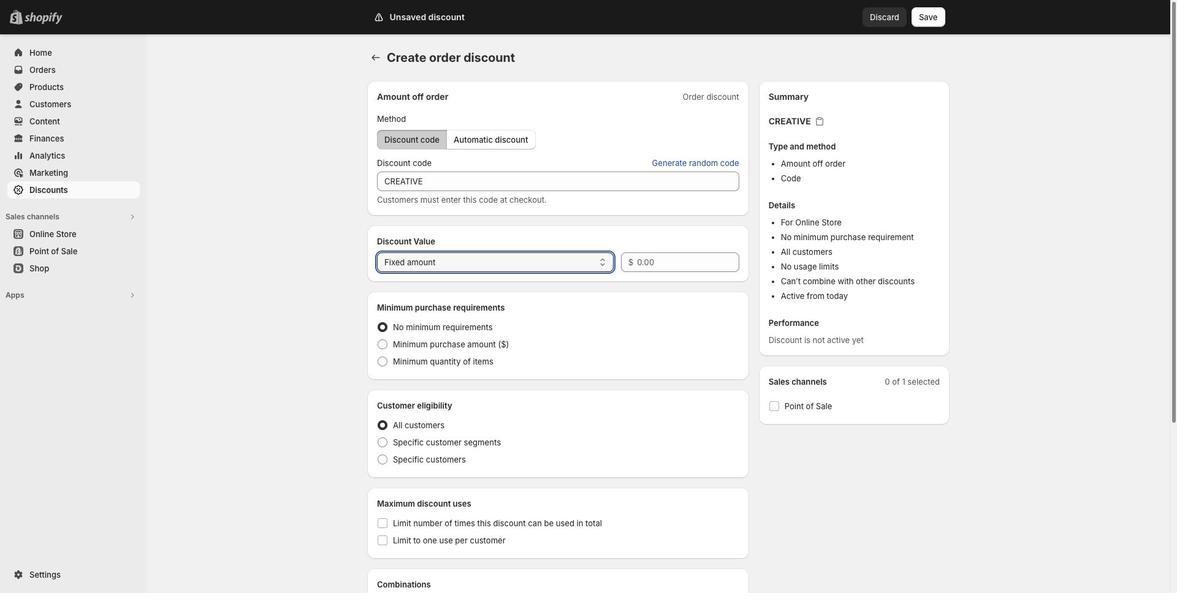 Task type: describe. For each thing, give the bounding box(es) containing it.
0.00 text field
[[637, 253, 739, 272]]



Task type: vqa. For each thing, say whether or not it's contained in the screenshot.
Common brand assets used across apps and channels brand
no



Task type: locate. For each thing, give the bounding box(es) containing it.
None text field
[[377, 172, 739, 191]]

shopify image
[[25, 12, 63, 25]]



